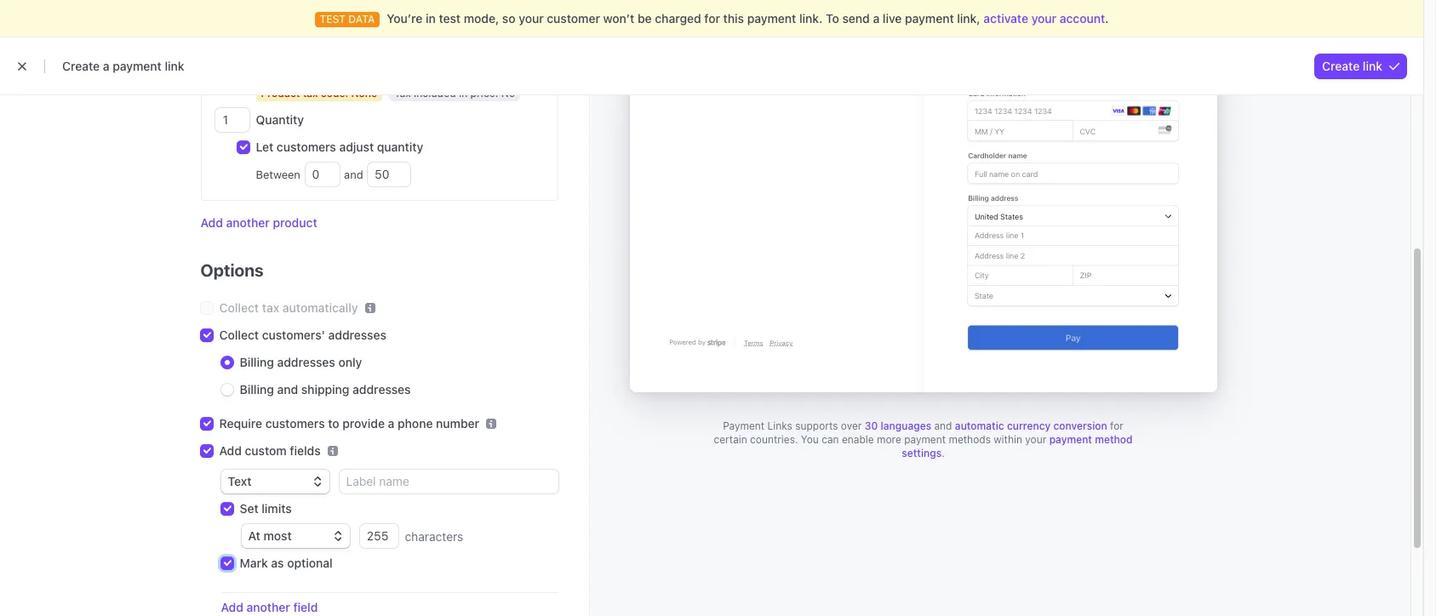 Task type: vqa. For each thing, say whether or not it's contained in the screenshot.
the Add inside the Add another field Button
yes



Task type: locate. For each thing, give the bounding box(es) containing it.
addresses
[[328, 328, 386, 342], [277, 355, 335, 369], [353, 382, 411, 397]]

0 vertical spatial billing
[[240, 355, 274, 369]]

mark
[[240, 556, 268, 570]]

tax
[[303, 87, 318, 100], [262, 301, 279, 315]]

link.
[[799, 11, 823, 26]]

1 horizontal spatial create
[[1322, 59, 1360, 73]]

field
[[293, 600, 318, 615]]

require
[[219, 416, 262, 431]]

and down adjust
[[341, 168, 366, 181]]

won't
[[603, 11, 635, 26]]

for up method
[[1110, 420, 1124, 432]]

billing
[[240, 355, 274, 369], [240, 382, 274, 397]]

only
[[338, 355, 362, 369]]

1 horizontal spatial a
[[388, 416, 394, 431]]

2 horizontal spatial and
[[934, 420, 952, 432]]

1 billing from the top
[[240, 355, 274, 369]]

add down mark
[[221, 600, 243, 615]]

0 vertical spatial add
[[200, 215, 223, 230]]

add up options
[[200, 215, 223, 230]]

tax for collect
[[262, 301, 279, 315]]

1 vertical spatial customers
[[265, 416, 325, 431]]

create for create a payment link
[[62, 59, 100, 73]]

another inside add another field button
[[247, 600, 290, 615]]

1 horizontal spatial and
[[341, 168, 366, 181]]

and
[[341, 168, 366, 181], [277, 382, 298, 397], [934, 420, 952, 432]]

0 vertical spatial addresses
[[328, 328, 386, 342]]

phone
[[398, 416, 433, 431]]

links
[[767, 420, 792, 432]]

add custom fields
[[219, 444, 321, 458]]

billing down customers'
[[240, 355, 274, 369]]

test
[[439, 11, 461, 26]]

tax left code:
[[303, 87, 318, 100]]

2 create from the left
[[1322, 59, 1360, 73]]

and up methods
[[934, 420, 952, 432]]

customers up fields
[[265, 416, 325, 431]]

addresses up only
[[328, 328, 386, 342]]

link inside create link button
[[1363, 59, 1383, 73]]

within
[[994, 433, 1022, 446]]

0 vertical spatial for
[[704, 11, 720, 26]]

add
[[200, 215, 223, 230], [219, 444, 242, 458], [221, 600, 243, 615]]

shipping
[[301, 382, 349, 397]]

product
[[261, 87, 300, 100]]

0 vertical spatial .
[[1105, 11, 1109, 26]]

create inside create link button
[[1322, 59, 1360, 73]]

for
[[704, 11, 720, 26], [1110, 420, 1124, 432]]

quantity
[[377, 140, 423, 154]]

payment inside payment method settings
[[1049, 433, 1092, 446]]

create
[[62, 59, 100, 73], [1322, 59, 1360, 73]]

countries.
[[750, 433, 798, 446]]

in left test
[[426, 11, 436, 26]]

tax up customers'
[[262, 301, 279, 315]]

in left 'price:'
[[459, 87, 468, 100]]

0 vertical spatial collect
[[219, 301, 259, 315]]

you're in test mode, so your customer won't be charged for this payment link. to send a live payment link, activate your account .
[[387, 11, 1109, 26]]

payment
[[747, 11, 796, 26], [905, 11, 954, 26], [113, 59, 162, 73], [904, 433, 946, 446], [1049, 433, 1092, 446]]

0 vertical spatial another
[[226, 215, 270, 230]]

tax included in price: no
[[394, 87, 515, 100]]

customer
[[547, 11, 600, 26]]

in
[[426, 11, 436, 26], [459, 87, 468, 100]]

1 vertical spatial billing
[[240, 382, 274, 397]]

2 vertical spatial and
[[934, 420, 952, 432]]

collect
[[219, 301, 259, 315], [219, 328, 259, 342]]

1 vertical spatial collect
[[219, 328, 259, 342]]

number
[[436, 416, 479, 431]]

Character limits number field
[[360, 524, 398, 548]]

30
[[865, 420, 878, 432]]

1 vertical spatial a
[[103, 59, 109, 73]]

a
[[873, 11, 880, 26], [103, 59, 109, 73], [388, 416, 394, 431]]

customers up minimum adjustable quantity number field
[[277, 140, 336, 154]]

1 horizontal spatial link
[[1363, 59, 1383, 73]]

your
[[519, 11, 544, 26], [1032, 11, 1057, 26], [1025, 433, 1046, 446]]

add down require
[[219, 444, 242, 458]]

collect down options
[[219, 301, 259, 315]]

add another field
[[221, 600, 318, 615]]

create a payment link
[[62, 59, 184, 73]]

another inside add another product button
[[226, 215, 270, 230]]

1 horizontal spatial tax
[[303, 87, 318, 100]]

1 vertical spatial in
[[459, 87, 468, 100]]

1 collect from the top
[[219, 301, 259, 315]]

collect left customers'
[[219, 328, 259, 342]]

methods
[[949, 433, 991, 446]]

0 horizontal spatial and
[[277, 382, 298, 397]]

0 vertical spatial tax
[[303, 87, 318, 100]]

addresses down collect customers' addresses
[[277, 355, 335, 369]]

another
[[226, 215, 270, 230], [247, 600, 290, 615]]

Minimum adjustable quantity number field
[[305, 163, 339, 186]]

0 horizontal spatial a
[[103, 59, 109, 73]]

0 horizontal spatial .
[[942, 447, 945, 460]]

2 vertical spatial add
[[221, 600, 243, 615]]

to
[[826, 11, 839, 26]]

2 link from the left
[[1363, 59, 1383, 73]]

2 horizontal spatial a
[[873, 11, 880, 26]]

1 vertical spatial for
[[1110, 420, 1124, 432]]

set
[[240, 501, 259, 516]]

certain
[[714, 433, 747, 446]]

payment method settings link
[[902, 433, 1133, 460]]

let
[[256, 140, 274, 154]]

0 horizontal spatial tax
[[262, 301, 279, 315]]

customers
[[277, 140, 336, 154], [265, 416, 325, 431]]

0 vertical spatial customers
[[277, 140, 336, 154]]

for left this
[[704, 11, 720, 26]]

to
[[328, 416, 339, 431]]

0 horizontal spatial for
[[704, 11, 720, 26]]

charged
[[655, 11, 701, 26]]

conversion
[[1054, 420, 1107, 432]]

1 horizontal spatial for
[[1110, 420, 1124, 432]]

settings
[[902, 447, 942, 460]]

collect for collect tax automatically
[[219, 301, 259, 315]]

no
[[501, 87, 515, 100]]

and down billing addresses only
[[277, 382, 298, 397]]

0 horizontal spatial create
[[62, 59, 100, 73]]

1 vertical spatial tax
[[262, 301, 279, 315]]

send
[[842, 11, 870, 26]]

payment inside the for certain countries. you can enable more payment methods within your
[[904, 433, 946, 446]]

this
[[723, 11, 744, 26]]

0 vertical spatial and
[[341, 168, 366, 181]]

1 create from the left
[[62, 59, 100, 73]]

characters
[[405, 529, 463, 544]]

add for add custom fields
[[219, 444, 242, 458]]

1 vertical spatial and
[[277, 382, 298, 397]]

add for add another product
[[200, 215, 223, 230]]

your inside the for certain countries. you can enable more payment methods within your
[[1025, 433, 1046, 446]]

link
[[165, 59, 184, 73], [1363, 59, 1383, 73]]

addresses up the provide
[[353, 382, 411, 397]]

1 vertical spatial another
[[247, 600, 290, 615]]

0 horizontal spatial link
[[165, 59, 184, 73]]

adjust
[[339, 140, 374, 154]]

0 horizontal spatial in
[[426, 11, 436, 26]]

another left field
[[247, 600, 290, 615]]

another left product
[[226, 215, 270, 230]]

2 collect from the top
[[219, 328, 259, 342]]

your down automatic currency conversion link
[[1025, 433, 1046, 446]]

1 vertical spatial add
[[219, 444, 242, 458]]

2 vertical spatial a
[[388, 416, 394, 431]]

add another field button
[[221, 599, 318, 616]]

2 billing from the top
[[240, 382, 274, 397]]

billing up require
[[240, 382, 274, 397]]



Task type: describe. For each thing, give the bounding box(es) containing it.
method
[[1095, 433, 1133, 446]]

customers for require
[[265, 416, 325, 431]]

add for add another field
[[221, 600, 243, 615]]

create link button
[[1315, 54, 1406, 78]]

be
[[638, 11, 652, 26]]

collect for collect customers' addresses
[[219, 328, 259, 342]]

over
[[841, 420, 862, 432]]

activate
[[984, 11, 1028, 26]]

set limits
[[240, 501, 292, 516]]

none
[[351, 87, 377, 100]]

mark as optional
[[240, 556, 333, 570]]

1 link from the left
[[165, 59, 184, 73]]

another for field
[[247, 600, 290, 615]]

included
[[414, 87, 456, 100]]

1 horizontal spatial in
[[459, 87, 468, 100]]

automatically
[[283, 301, 358, 315]]

0 vertical spatial in
[[426, 11, 436, 26]]

another for product
[[226, 215, 270, 230]]

billing for billing and shipping addresses
[[240, 382, 274, 397]]

product
[[273, 215, 317, 230]]

payment links supports over 30 languages and automatic currency conversion
[[723, 420, 1107, 432]]

fields
[[290, 444, 321, 458]]

limits
[[262, 501, 292, 516]]

code:
[[321, 87, 348, 100]]

custom
[[245, 444, 287, 458]]

product tax code: none
[[261, 87, 377, 100]]

payment method settings
[[902, 433, 1133, 460]]

require customers to provide a phone number
[[219, 416, 479, 431]]

collect customers' addresses
[[219, 328, 386, 342]]

tax for product
[[303, 87, 318, 100]]

you
[[801, 433, 819, 446]]

1 horizontal spatial .
[[1105, 11, 1109, 26]]

options
[[200, 261, 264, 280]]

account
[[1060, 11, 1105, 26]]

create for create link
[[1322, 59, 1360, 73]]

billing and shipping addresses
[[240, 382, 411, 397]]

30 languages link
[[865, 420, 931, 432]]

price:
[[470, 87, 499, 100]]

optional
[[287, 556, 333, 570]]

1 vertical spatial addresses
[[277, 355, 335, 369]]

Label name text field
[[339, 470, 558, 494]]

live
[[883, 11, 902, 26]]

billing for billing addresses only
[[240, 355, 274, 369]]

billing addresses only
[[240, 355, 362, 369]]

add another product
[[200, 215, 317, 230]]

customers for let
[[277, 140, 336, 154]]

tax
[[394, 87, 411, 100]]

can
[[822, 433, 839, 446]]

your right 'activate'
[[1032, 11, 1057, 26]]

provide
[[342, 416, 385, 431]]

link,
[[957, 11, 980, 26]]

automatic
[[955, 420, 1004, 432]]

your right so
[[519, 11, 544, 26]]

so
[[502, 11, 516, 26]]

automatic currency conversion link
[[955, 420, 1107, 432]]

add another product button
[[200, 215, 317, 232]]

Quantity number field
[[215, 108, 249, 132]]

for certain countries. you can enable more payment methods within your
[[714, 420, 1124, 446]]

collect tax automatically
[[219, 301, 358, 315]]

between
[[256, 168, 303, 181]]

you're
[[387, 11, 423, 26]]

mode,
[[464, 11, 499, 26]]

more
[[877, 433, 901, 446]]

1 vertical spatial .
[[942, 447, 945, 460]]

2 vertical spatial addresses
[[353, 382, 411, 397]]

let customers adjust quantity
[[256, 140, 423, 154]]

enable
[[842, 433, 874, 446]]

supports
[[795, 420, 838, 432]]

as
[[271, 556, 284, 570]]

for inside the for certain countries. you can enable more payment methods within your
[[1110, 420, 1124, 432]]

languages
[[881, 420, 931, 432]]

0 vertical spatial a
[[873, 11, 880, 26]]

quantity
[[256, 112, 304, 127]]

create link
[[1322, 59, 1383, 73]]

activate your account link
[[984, 11, 1105, 26]]

payment
[[723, 420, 765, 432]]

Maximum adjustable quantity number field
[[368, 163, 411, 186]]

currency
[[1007, 420, 1051, 432]]

customers'
[[262, 328, 325, 342]]



